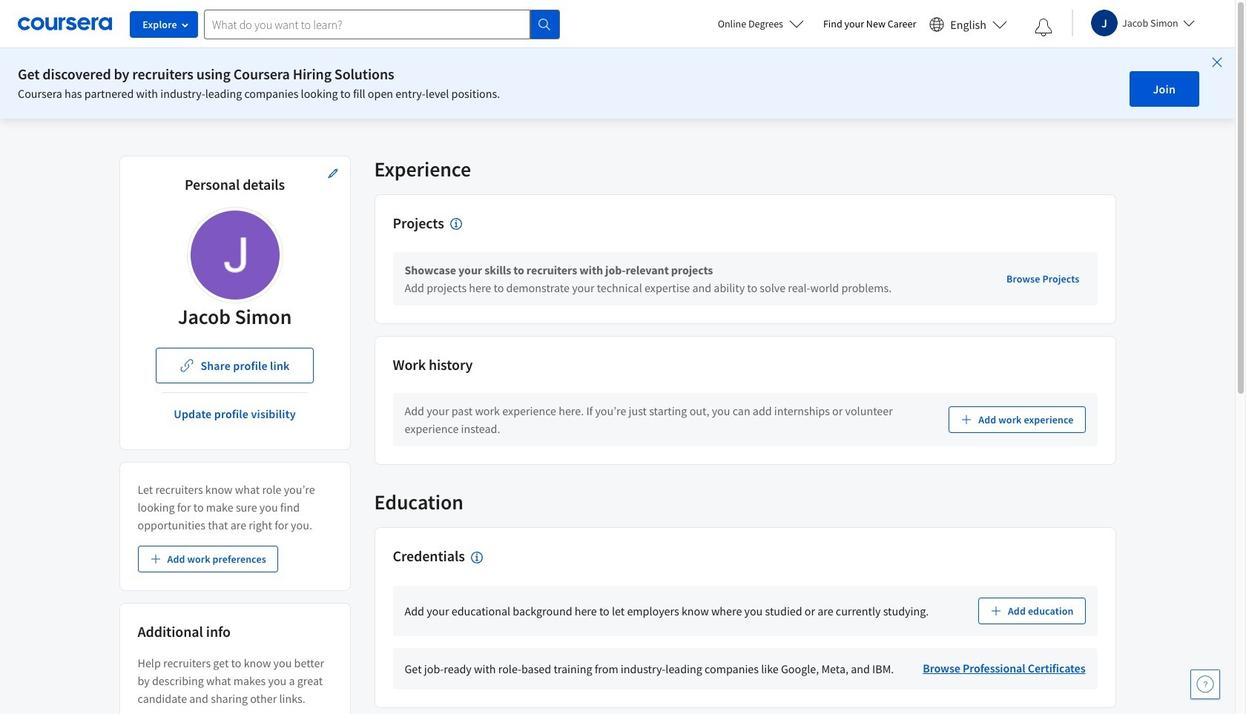 Task type: locate. For each thing, give the bounding box(es) containing it.
edit personal details. image
[[327, 168, 339, 180]]

None search field
[[204, 9, 560, 39]]

information about the projects section image
[[450, 218, 462, 230]]

What do you want to learn? text field
[[204, 9, 530, 39]]

coursera image
[[18, 12, 112, 36]]

help center image
[[1197, 676, 1214, 694]]

information about credentials section image
[[471, 552, 483, 563]]



Task type: describe. For each thing, give the bounding box(es) containing it.
profile photo image
[[190, 211, 279, 300]]



Task type: vqa. For each thing, say whether or not it's contained in the screenshot.
search box on the left top of the page
yes



